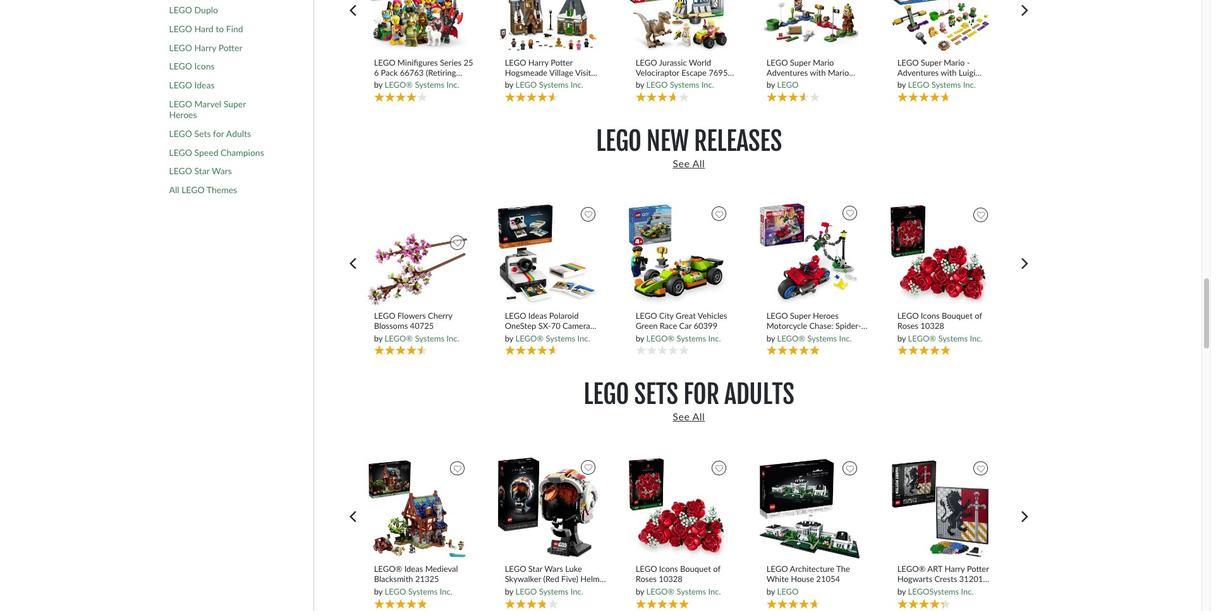 Task type: locate. For each thing, give the bounding box(es) containing it.
lego super heroes motorcycle chase: spider- man vs. doc ock 76275 link
[[767, 311, 869, 342]]

0 vertical spatial lego icons bouquet of roses 10328 link
[[897, 311, 1000, 332]]

adventures
[[767, 68, 808, 78], [897, 68, 939, 78]]

0 horizontal spatial icons
[[194, 61, 215, 72]]

lego icons bouquet of roses 10328 by lego® systems inc. for the rightmost lego icons bouquet of roses 10328 link
[[897, 311, 983, 344]]

0 vertical spatial lego icons bouquet of roses 10328 by lego® systems inc.
[[897, 311, 983, 344]]

hard
[[194, 23, 213, 34]]

all lego themes link
[[169, 185, 237, 196]]

1 horizontal spatial heroes
[[813, 311, 839, 321]]

1 vertical spatial roses
[[636, 575, 657, 585]]

0 horizontal spatial potter
[[218, 42, 242, 53]]

2 vertical spatial ideas
[[404, 565, 423, 575]]

lego® inside lego flowers cherry blossoms 40725 by lego® systems inc.
[[385, 333, 413, 344]]

potter inside 'lego harry potter hogsmeade village visit 76388 (retiring soon)'
[[551, 57, 573, 68]]

lego link
[[777, 80, 799, 90], [777, 587, 799, 597]]

lego super mario - adventures with luigi starter course 71387 (retiring soon) image
[[890, 0, 991, 53]]

2 vertical spatial all
[[692, 411, 705, 423]]

lego star wars luke skywalker (red five) helmet 75327 image
[[497, 458, 599, 560]]

sets
[[194, 128, 211, 139], [634, 379, 678, 411]]

1 see from the top
[[673, 157, 690, 169]]

great
[[676, 311, 696, 321]]

lego® systems inc. link for leftmost lego icons bouquet of roses 10328 link
[[646, 587, 721, 597]]

0 vertical spatial heroes
[[169, 110, 197, 120]]

0 vertical spatial see
[[673, 157, 690, 169]]

ideas up sx-
[[528, 311, 547, 321]]

0 horizontal spatial wars
[[212, 166, 232, 177]]

lego super mario - adventures with luigi starter course 71387 (retiring soon)
[[897, 57, 976, 98]]

21054
[[816, 575, 840, 585]]

lego hard to find
[[169, 23, 243, 34]]

lego link down white
[[777, 587, 799, 597]]

all lego themes
[[169, 185, 237, 195]]

roses right 'helmet'
[[636, 575, 657, 585]]

1 horizontal spatial wars
[[544, 565, 563, 575]]

lego icons bouquet of roses 10328 image for leftmost lego icons bouquet of roses 10328 link
[[628, 459, 729, 560]]

76957
[[709, 68, 733, 78]]

0 horizontal spatial with
[[810, 68, 826, 78]]

see all link for for
[[673, 411, 705, 423]]

potter up village
[[551, 57, 573, 68]]

lego flowers cherry blossoms 40725 by lego® systems inc.
[[374, 311, 459, 344]]

2 horizontal spatial icons
[[921, 311, 940, 321]]

lego inside lego sets for adults see all
[[584, 379, 629, 411]]

1 horizontal spatial star
[[528, 565, 543, 575]]

lego ideas
[[169, 80, 215, 90]]

0 vertical spatial star
[[194, 166, 210, 177]]

lego new releases see all
[[596, 125, 782, 169]]

lego inside lego super heroes motorcycle chase: spider- man vs. doc ock 76275
[[767, 311, 788, 321]]

for inside lego sets for adults see all
[[683, 379, 719, 411]]

adventures left the luigi
[[897, 68, 939, 78]]

cherry
[[428, 311, 452, 321]]

lego super heroes motorcycle chase: spider- man vs. doc ock 76275
[[767, 311, 861, 342]]

lego link for lego super mario adventures with mario starter course building kit 71360 (retiring soon)
[[777, 80, 799, 90]]

star up skywalker
[[528, 565, 543, 575]]

soon) inside lego super mario adventures with mario starter course building kit 71360 (retiring soon)
[[825, 88, 845, 98]]

by
[[374, 80, 383, 90], [505, 80, 513, 90], [636, 80, 644, 90], [767, 80, 775, 90], [897, 80, 906, 90], [374, 333, 383, 344], [505, 333, 513, 344], [636, 333, 644, 344], [767, 333, 775, 344], [897, 333, 906, 344], [374, 587, 383, 597], [505, 587, 513, 597], [636, 587, 644, 597], [767, 587, 775, 597], [897, 587, 906, 597]]

lego inside lego city great vehicles green race car 60399 by lego® systems inc.
[[636, 311, 657, 321]]

icons inside lego icons link
[[194, 61, 215, 72]]

0 vertical spatial see all link
[[673, 157, 705, 169]]

course inside "lego super mario - adventures with luigi starter course 71387 (retiring soon)"
[[924, 78, 949, 88]]

0 vertical spatial potter
[[218, 42, 242, 53]]

1 lego link from the top
[[777, 80, 799, 90]]

lego inside lego marvel super heroes
[[169, 98, 192, 109]]

1 course from the left
[[793, 78, 819, 88]]

0 horizontal spatial sets
[[194, 128, 211, 139]]

with up the building
[[810, 68, 826, 78]]

pack
[[381, 68, 398, 78]]

harry up crests
[[945, 565, 965, 575]]

lego systems inc. link for skywalker
[[516, 587, 583, 597]]

1 with from the left
[[810, 68, 826, 78]]

2 vertical spatial harry
[[945, 565, 965, 575]]

lego inside "lego minifigures series 25 6 pack 66763 (retiring soon)"
[[374, 57, 395, 68]]

mario
[[813, 57, 834, 68], [944, 57, 965, 68], [828, 68, 849, 78]]

for
[[213, 128, 224, 139], [683, 379, 719, 411]]

wars inside lego star wars luke skywalker (red five) helmet 75327
[[544, 565, 563, 575]]

lego link left the building
[[777, 80, 799, 90]]

0 vertical spatial lego icons bouquet of roses 10328 image
[[890, 205, 991, 306]]

blossoms
[[374, 321, 408, 331]]

1 vertical spatial harry
[[528, 57, 549, 68]]

starter inside lego super mario adventures with mario starter course building kit 71360 (retiring soon)
[[767, 78, 791, 88]]

lego flowers cherry blossoms 40725 image
[[367, 233, 468, 306]]

1 horizontal spatial potter
[[551, 57, 573, 68]]

potter up 31201
[[967, 565, 989, 575]]

adventures up by lego
[[767, 68, 808, 78]]

potter
[[218, 42, 242, 53], [551, 57, 573, 68], [967, 565, 989, 575]]

lego systems inc. link for adventures
[[908, 80, 976, 90]]

sets inside lego sets for adults see all
[[634, 379, 678, 411]]

super up by lego
[[790, 57, 811, 68]]

2 horizontal spatial by lego® systems inc.
[[767, 333, 852, 344]]

lego marvel super heroes link
[[169, 98, 274, 121]]

0 horizontal spatial for
[[213, 128, 224, 139]]

2 vertical spatial icons
[[659, 565, 678, 575]]

super inside lego super heroes motorcycle chase: spider- man vs. doc ock 76275
[[790, 311, 811, 321]]

0 vertical spatial icons
[[194, 61, 215, 72]]

0 horizontal spatial of
[[713, 565, 720, 575]]

0 horizontal spatial adults
[[226, 128, 251, 139]]

lego systems inc. link down (red
[[516, 587, 583, 597]]

1 vertical spatial sets
[[634, 379, 678, 411]]

inc. inside lego® ideas medieval blacksmith 21325 by lego systems inc.
[[440, 587, 452, 597]]

by lego systems inc. down (red
[[505, 587, 583, 597]]

starter
[[767, 78, 791, 88], [897, 78, 922, 88]]

lego® inside lego city great vehicles green race car 60399 by lego® systems inc.
[[646, 333, 675, 344]]

1 horizontal spatial sets
[[634, 379, 678, 411]]

1 horizontal spatial ideas
[[404, 565, 423, 575]]

white
[[767, 575, 789, 585]]

0 horizontal spatial bouquet
[[680, 565, 711, 575]]

motorcycle
[[767, 321, 807, 331]]

doc
[[796, 332, 811, 342]]

1 vertical spatial star
[[528, 565, 543, 575]]

lego systems inc. link
[[516, 80, 583, 90], [646, 80, 714, 90], [908, 80, 976, 90], [385, 587, 452, 597], [516, 587, 583, 597]]

mario inside "lego super mario - adventures with luigi starter course 71387 (retiring soon)"
[[944, 57, 965, 68]]

lego® systems inc. link for lego super heroes motorcycle chase: spider- man vs. doc ock 76275 link
[[777, 333, 852, 344]]

1 vertical spatial adults
[[724, 379, 794, 411]]

with
[[810, 68, 826, 78], [941, 68, 957, 78]]

1 horizontal spatial by lego® systems inc.
[[505, 333, 590, 344]]

heroes down marvel
[[169, 110, 197, 120]]

lego sets for adults
[[169, 128, 251, 139]]

by lego systems inc. down the luigi
[[897, 80, 976, 90]]

by lego® systems inc. down 66763
[[374, 80, 459, 90]]

0 vertical spatial of
[[975, 311, 982, 321]]

lego ideas link
[[169, 80, 215, 91]]

lego city great vehicles green race car 60399 link
[[636, 311, 739, 332]]

course left the building
[[793, 78, 819, 88]]

2 horizontal spatial potter
[[967, 565, 989, 575]]

1 horizontal spatial bouquet
[[942, 311, 973, 321]]

1 horizontal spatial lego icons bouquet of roses 10328 image
[[890, 205, 991, 306]]

0 vertical spatial for
[[213, 128, 224, 139]]

adults down man
[[724, 379, 794, 411]]

wars up themes
[[212, 166, 232, 177]]

super down lego super mario - adventures with luigi starter course 71387 (retiring soon) "image"
[[921, 57, 942, 68]]

star up all lego themes
[[194, 166, 210, 177]]

by lego® systems inc. down chase:
[[767, 333, 852, 344]]

legosystems
[[908, 587, 959, 597]]

2 course from the left
[[924, 78, 949, 88]]

1 horizontal spatial with
[[941, 68, 957, 78]]

75327
[[505, 585, 529, 595]]

lego harry potter hogsmeade village visit 76388 (retiring soon) link
[[505, 57, 608, 88]]

1 horizontal spatial starter
[[897, 78, 922, 88]]

lego systems inc. link down escape
[[646, 80, 714, 90]]

-
[[967, 57, 970, 68]]

lego inside 'lego harry potter hogsmeade village visit 76388 (retiring soon)'
[[505, 57, 526, 68]]

(red
[[543, 575, 559, 585]]

icons for leftmost lego icons bouquet of roses 10328 link's lego icons bouquet of roses 10328
[[659, 565, 678, 575]]

1 vertical spatial lego link
[[777, 587, 799, 597]]

to
[[216, 23, 224, 34]]

lego® art harry potter hogwarts crests 31201 (retiring soon)
[[897, 565, 989, 595]]

super right marvel
[[224, 98, 246, 109]]

star for lego star wars
[[194, 166, 210, 177]]

harry up hogsmeade at the top of the page
[[528, 57, 549, 68]]

1 vertical spatial wars
[[544, 565, 563, 575]]

course inside lego super mario adventures with mario starter course building kit 71360 (retiring soon)
[[793, 78, 819, 88]]

ideas inside lego ideas polaroid onestep sx-70 camera 21345
[[528, 311, 547, 321]]

0 vertical spatial ideas
[[194, 80, 215, 90]]

1 horizontal spatial lego icons bouquet of roses 10328 by lego® systems inc.
[[897, 311, 983, 344]]

1 vertical spatial of
[[713, 565, 720, 575]]

super for lego super mario - adventures with luigi starter course 71387 (retiring soon)
[[921, 57, 942, 68]]

0 horizontal spatial harry
[[194, 42, 216, 53]]

0 horizontal spatial by lego® systems inc.
[[374, 80, 459, 90]]

1 starter from the left
[[767, 78, 791, 88]]

potter down the find
[[218, 42, 242, 53]]

roses right spider-
[[897, 321, 918, 331]]

ideas up marvel
[[194, 80, 215, 90]]

2 horizontal spatial ideas
[[528, 311, 547, 321]]

76388
[[505, 78, 529, 88]]

lego jurassic world velociraptor escape 76957 (retiring soon)
[[636, 57, 733, 88]]

2 with from the left
[[941, 68, 957, 78]]

starter inside "lego super mario - adventures with luigi starter course 71387 (retiring soon)"
[[897, 78, 922, 88]]

lego systems inc. link down the luigi
[[908, 80, 976, 90]]

60399
[[694, 321, 718, 331]]

harry down lego hard to find link
[[194, 42, 216, 53]]

lego minifigures series 25 6 pack 66763 (retiring soon)
[[374, 57, 473, 88]]

1 horizontal spatial 10328
[[921, 321, 944, 331]]

1 vertical spatial see
[[673, 411, 690, 423]]

lego super heroes motorcycle chase: spider-man vs. doc ock 76275 image
[[759, 203, 860, 306]]

2 starter from the left
[[897, 78, 922, 88]]

super inside "lego super mario - adventures with luigi starter course 71387 (retiring soon)"
[[921, 57, 942, 68]]

lego inside lego new releases see all
[[596, 125, 641, 157]]

0 vertical spatial harry
[[194, 42, 216, 53]]

man
[[767, 332, 783, 342]]

wars up (red
[[544, 565, 563, 575]]

art
[[928, 565, 943, 575]]

0 vertical spatial roses
[[897, 321, 918, 331]]

1 horizontal spatial harry
[[528, 57, 549, 68]]

chase:
[[809, 321, 834, 331]]

1 vertical spatial heroes
[[813, 311, 839, 321]]

for for lego sets for adults
[[213, 128, 224, 139]]

0 vertical spatial sets
[[194, 128, 211, 139]]

ock
[[813, 332, 828, 342]]

race
[[660, 321, 677, 331]]

escape
[[682, 68, 707, 78]]

by lego® systems inc. down sx-
[[505, 333, 590, 344]]

1 vertical spatial see all link
[[673, 411, 705, 423]]

ideas
[[194, 80, 215, 90], [528, 311, 547, 321], [404, 565, 423, 575]]

0 vertical spatial all
[[692, 157, 705, 169]]

lego® art harry potter hogwarts crests 31201 (retiring soon) image
[[890, 459, 991, 560]]

super
[[790, 57, 811, 68], [921, 57, 942, 68], [224, 98, 246, 109], [790, 311, 811, 321]]

by lego® systems inc. for vs.
[[767, 333, 852, 344]]

inc.
[[447, 80, 459, 90], [571, 80, 583, 90], [701, 80, 714, 90], [963, 80, 976, 90], [447, 333, 459, 344], [577, 333, 590, 344], [708, 333, 721, 344], [839, 333, 852, 344], [970, 333, 983, 344], [440, 587, 452, 597], [571, 587, 583, 597], [708, 587, 721, 597], [961, 587, 974, 597]]

crests
[[935, 575, 957, 585]]

course left 71387
[[924, 78, 949, 88]]

(retiring
[[426, 68, 456, 78], [531, 78, 561, 88], [636, 78, 666, 88], [793, 88, 823, 98], [897, 88, 928, 98], [897, 585, 928, 595]]

medieval
[[425, 565, 458, 575]]

(retiring inside lego super mario adventures with mario starter course building kit 71360 (retiring soon)
[[793, 88, 823, 98]]

0 horizontal spatial starter
[[767, 78, 791, 88]]

lego minifigures series 25 6 pack 66763 (retiring soon) image
[[367, 0, 468, 53]]

lego® systems inc. link for lego flowers cherry blossoms 40725 link
[[385, 333, 459, 344]]

lego inside lego super mario adventures with mario starter course building kit 71360 (retiring soon)
[[767, 57, 788, 68]]

1 vertical spatial 10328
[[659, 575, 683, 585]]

adults inside lego sets for adults see all
[[724, 379, 794, 411]]

super up motorcycle
[[790, 311, 811, 321]]

0 horizontal spatial lego icons bouquet of roses 10328 image
[[628, 459, 729, 560]]

1 horizontal spatial roses
[[897, 321, 918, 331]]

starter right kit
[[897, 78, 922, 88]]

1 vertical spatial for
[[683, 379, 719, 411]]

star for lego star wars luke skywalker (red five) helmet 75327
[[528, 565, 543, 575]]

adventures inside lego super mario adventures with mario starter course building kit 71360 (retiring soon)
[[767, 68, 808, 78]]

by lego systems inc. for adventures
[[897, 80, 976, 90]]

new
[[646, 125, 689, 157]]

soon)
[[374, 78, 394, 88], [563, 78, 584, 88], [668, 78, 688, 88], [825, 88, 845, 98], [930, 88, 950, 98], [930, 585, 950, 595]]

(retiring inside lego® art harry potter hogwarts crests 31201 (retiring soon)
[[897, 585, 928, 595]]

velociraptor
[[636, 68, 679, 78]]

see
[[673, 157, 690, 169], [673, 411, 690, 423]]

with up 71387
[[941, 68, 957, 78]]

1 horizontal spatial of
[[975, 311, 982, 321]]

lego systems inc. link down village
[[516, 80, 583, 90]]

lego architecture the white house 21054 image
[[759, 459, 860, 560]]

soon) inside 'lego harry potter hogsmeade village visit 76388 (retiring soon)'
[[563, 78, 584, 88]]

super inside lego super mario adventures with mario starter course building kit 71360 (retiring soon)
[[790, 57, 811, 68]]

camera
[[563, 321, 590, 331]]

(retiring inside "lego super mario - adventures with luigi starter course 71387 (retiring soon)"
[[897, 88, 928, 98]]

harry inside 'lego harry potter hogsmeade village visit 76388 (retiring soon)'
[[528, 57, 549, 68]]

lego® inside lego® art harry potter hogwarts crests 31201 (retiring soon)
[[897, 565, 926, 575]]

lego flowers cherry blossoms 40725 link
[[374, 311, 477, 332]]

adults up champions
[[226, 128, 251, 139]]

1 horizontal spatial icons
[[659, 565, 678, 575]]

2 adventures from the left
[[897, 68, 939, 78]]

with inside lego super mario adventures with mario starter course building kit 71360 (retiring soon)
[[810, 68, 826, 78]]

heroes inside lego super heroes motorcycle chase: spider- man vs. doc ock 76275
[[813, 311, 839, 321]]

lego® systems inc. link for lego minifigures series 25 6 pack 66763 (retiring soon) link
[[385, 80, 459, 90]]

1 horizontal spatial for
[[683, 379, 719, 411]]

starter up 71360
[[767, 78, 791, 88]]

luke
[[565, 565, 582, 575]]

by lego systems inc. for skywalker
[[505, 587, 583, 597]]

soon) inside "lego minifigures series 25 6 pack 66763 (retiring soon)"
[[374, 78, 394, 88]]

lego icons bouquet of roses 10328 link
[[897, 311, 1000, 332], [636, 565, 739, 585]]

by lego systems inc. down velociraptor
[[636, 80, 714, 90]]

marvel
[[194, 98, 221, 109]]

0 horizontal spatial adventures
[[767, 68, 808, 78]]

1 vertical spatial lego icons bouquet of roses 10328 link
[[636, 565, 739, 585]]

0 vertical spatial wars
[[212, 166, 232, 177]]

lego icons bouquet of roses 10328 image
[[890, 205, 991, 306], [628, 459, 729, 560]]

heroes up chase:
[[813, 311, 839, 321]]

by lego® systems inc. for 21345
[[505, 333, 590, 344]]

lego® systems inc. link
[[385, 80, 459, 90], [385, 333, 459, 344], [516, 333, 590, 344], [646, 333, 721, 344], [777, 333, 852, 344], [908, 333, 983, 344], [646, 587, 721, 597]]

bouquet
[[942, 311, 973, 321], [680, 565, 711, 575]]

star inside lego star wars luke skywalker (red five) helmet 75327
[[528, 565, 543, 575]]

polaroid
[[549, 311, 579, 321]]

0 horizontal spatial star
[[194, 166, 210, 177]]

0 horizontal spatial ideas
[[194, 80, 215, 90]]

lego inside lego® ideas medieval blacksmith 21325 by lego systems inc.
[[385, 587, 406, 597]]

0 vertical spatial adults
[[226, 128, 251, 139]]

potter for lego harry potter
[[218, 42, 242, 53]]

village
[[549, 68, 573, 78]]

1 vertical spatial lego icons bouquet of roses 10328 image
[[628, 459, 729, 560]]

1 horizontal spatial adventures
[[897, 68, 939, 78]]

0 vertical spatial lego link
[[777, 80, 799, 90]]

wars for lego star wars
[[212, 166, 232, 177]]

0 horizontal spatial course
[[793, 78, 819, 88]]

ideas up 21325
[[404, 565, 423, 575]]

2 horizontal spatial harry
[[945, 565, 965, 575]]

0 vertical spatial bouquet
[[942, 311, 973, 321]]

visit
[[575, 68, 591, 78]]

ideas for lego ideas
[[194, 80, 215, 90]]

lego speed champions link
[[169, 147, 264, 158]]

minifigures
[[398, 57, 438, 68]]

ideas inside lego® ideas medieval blacksmith 21325 by lego systems inc.
[[404, 565, 423, 575]]

harry inside lego® art harry potter hogwarts crests 31201 (retiring soon)
[[945, 565, 965, 575]]

1 see all link from the top
[[673, 157, 705, 169]]

0 horizontal spatial roses
[[636, 575, 657, 585]]

see inside lego new releases see all
[[673, 157, 690, 169]]

lego® systems inc. link for the rightmost lego icons bouquet of roses 10328 link
[[908, 333, 983, 344]]

systems
[[415, 80, 445, 90], [539, 80, 569, 90], [670, 80, 699, 90], [932, 80, 961, 90], [415, 333, 445, 344], [546, 333, 575, 344], [677, 333, 706, 344], [808, 333, 837, 344], [938, 333, 968, 344], [408, 587, 438, 597], [539, 587, 569, 597], [677, 587, 706, 597]]

1 vertical spatial ideas
[[528, 311, 547, 321]]

ideas for lego® ideas medieval blacksmith 21325 by lego systems inc.
[[404, 565, 423, 575]]

lego super mario adventures with mario starter course building kit 71360 (retiring soon) image
[[759, 0, 860, 53]]

0 horizontal spatial lego icons bouquet of roses 10328 by lego® systems inc.
[[636, 565, 721, 597]]

2 see from the top
[[673, 411, 690, 423]]

lego marvel super heroes
[[169, 98, 246, 120]]

world
[[689, 57, 711, 68]]

by lego systems inc. down village
[[505, 80, 583, 90]]

1 vertical spatial lego icons bouquet of roses 10328 by lego® systems inc.
[[636, 565, 721, 597]]

lego® ideas medieval blacksmith 21325 link
[[374, 565, 477, 585]]

1 vertical spatial potter
[[551, 57, 573, 68]]

0 horizontal spatial heroes
[[169, 110, 197, 120]]

2 lego link from the top
[[777, 587, 799, 597]]

1 vertical spatial icons
[[921, 311, 940, 321]]

1 adventures from the left
[[767, 68, 808, 78]]

1 horizontal spatial course
[[924, 78, 949, 88]]

lego harry potter hogsmeade village visit 76388 (retiring soon) image
[[497, 0, 599, 53]]

2 vertical spatial potter
[[967, 565, 989, 575]]

lego icons bouquet of roses 10328 image for the rightmost lego icons bouquet of roses 10328 link
[[890, 205, 991, 306]]

2 see all link from the top
[[673, 411, 705, 423]]

lego architecture the white house 21054 by lego
[[767, 565, 850, 597]]

1 horizontal spatial adults
[[724, 379, 794, 411]]



Task type: describe. For each thing, give the bounding box(es) containing it.
lego ideas polaroid onestep sx-70 camera 21345 link
[[505, 311, 608, 342]]

1 horizontal spatial lego icons bouquet of roses 10328 link
[[897, 311, 1000, 332]]

by inside lego architecture the white house 21054 by lego
[[767, 587, 775, 597]]

potter for lego harry potter hogsmeade village visit 76388 (retiring soon)
[[551, 57, 573, 68]]

70
[[551, 321, 561, 331]]

21345
[[505, 332, 529, 342]]

with inside "lego super mario - adventures with luigi starter course 71387 (retiring soon)"
[[941, 68, 957, 78]]

lego jurassic world velociraptor escape 76957 (retiring soon) link
[[636, 57, 739, 88]]

icons for lego icons bouquet of roses 10328 related to the rightmost lego icons bouquet of roses 10328 link
[[921, 311, 940, 321]]

21325
[[415, 575, 439, 585]]

lego inside lego flowers cherry blossoms 40725 by lego® systems inc.
[[374, 311, 395, 321]]

house
[[791, 575, 814, 585]]

for for lego sets for adults see all
[[683, 379, 719, 411]]

soon) inside lego jurassic world velociraptor escape 76957 (retiring soon)
[[668, 78, 688, 88]]

find
[[226, 23, 243, 34]]

architecture
[[790, 565, 835, 575]]

kit
[[852, 78, 862, 88]]

(retiring inside 'lego harry potter hogsmeade village visit 76388 (retiring soon)'
[[531, 78, 561, 88]]

lego ideas polaroid onestep sx-70 camera 21345 image
[[497, 204, 599, 306]]

by inside lego flowers cherry blossoms 40725 by lego® systems inc.
[[374, 333, 383, 344]]

by lego
[[767, 80, 799, 90]]

lego sets for adults link
[[169, 128, 251, 139]]

adults for lego sets for adults see all
[[724, 379, 794, 411]]

71360
[[767, 88, 790, 98]]

vehicles
[[698, 311, 727, 321]]

40725
[[410, 321, 434, 331]]

1 vertical spatial bouquet
[[680, 565, 711, 575]]

lego super mario adventures with mario starter course building kit 71360 (retiring soon) link
[[767, 57, 869, 98]]

lego sets for adults see all
[[584, 379, 794, 423]]

speed
[[194, 147, 218, 158]]

inc. inside lego flowers cherry blossoms 40725 by lego® systems inc.
[[447, 333, 459, 344]]

lego star wars
[[169, 166, 232, 177]]

five)
[[561, 575, 578, 585]]

lego ideas polaroid onestep sx-70 camera 21345
[[505, 311, 590, 342]]

lego systems inc. link for village
[[516, 80, 583, 90]]

lego icons link
[[169, 61, 215, 72]]

lego super mario - adventures with luigi starter course 71387 (retiring soon) link
[[897, 57, 1000, 98]]

lego star wars luke skywalker (red five) helmet 75327 link
[[505, 565, 608, 595]]

adventures inside "lego super mario - adventures with luigi starter course 71387 (retiring soon)"
[[897, 68, 939, 78]]

lego systems inc. link for escape
[[646, 80, 714, 90]]

25
[[464, 57, 473, 68]]

0 horizontal spatial lego icons bouquet of roses 10328 link
[[636, 565, 739, 585]]

lego inside lego jurassic world velociraptor escape 76957 (retiring soon)
[[636, 57, 657, 68]]

hogwarts
[[897, 575, 932, 585]]

lego systems inc. link down 21325
[[385, 587, 452, 597]]

by legosystems inc.
[[897, 587, 974, 597]]

the
[[836, 565, 850, 575]]

super inside lego marvel super heroes
[[224, 98, 246, 109]]

lego duplo link
[[169, 5, 218, 16]]

lego hard to find link
[[169, 23, 243, 34]]

76275
[[830, 332, 854, 342]]

sets for lego sets for adults see all
[[634, 379, 678, 411]]

soon) inside "lego super mario - adventures with luigi starter course 71387 (retiring soon)"
[[930, 88, 950, 98]]

lego harry potter link
[[169, 42, 242, 53]]

lego® systems inc. link for lego ideas polaroid onestep sx-70 camera 21345 link
[[516, 333, 590, 344]]

lego® systems inc. link for lego city great vehicles green race car 60399 link
[[646, 333, 721, 344]]

harry for lego harry potter
[[194, 42, 216, 53]]

see inside lego sets for adults see all
[[673, 411, 690, 423]]

helmet
[[581, 575, 607, 585]]

mario for with
[[944, 57, 965, 68]]

soon) inside lego® art harry potter hogwarts crests 31201 (retiring soon)
[[930, 585, 950, 595]]

(retiring inside "lego minifigures series 25 6 pack 66763 (retiring soon)"
[[426, 68, 456, 78]]

lego city great vehicles green race car 60399 image
[[628, 204, 729, 306]]

lego link for lego architecture the white house 21054
[[777, 587, 799, 597]]

all inside lego sets for adults see all
[[692, 411, 705, 423]]

ideas for lego ideas polaroid onestep sx-70 camera 21345
[[528, 311, 547, 321]]

duplo
[[194, 5, 218, 15]]

sets for lego sets for adults
[[194, 128, 211, 139]]

harry for lego harry potter hogsmeade village visit 76388 (retiring soon)
[[528, 57, 549, 68]]

by inside lego city great vehicles green race car 60399 by lego® systems inc.
[[636, 333, 644, 344]]

by lego systems inc. for village
[[505, 80, 583, 90]]

super for lego super heroes motorcycle chase: spider- man vs. doc ock 76275
[[790, 311, 811, 321]]

potter inside lego® art harry potter hogwarts crests 31201 (retiring soon)
[[967, 565, 989, 575]]

by lego systems inc. for escape
[[636, 80, 714, 90]]

(retiring inside lego jurassic world velociraptor escape 76957 (retiring soon)
[[636, 78, 666, 88]]

systems inside lego city great vehicles green race car 60399 by lego® systems inc.
[[677, 333, 706, 344]]

0 vertical spatial 10328
[[921, 321, 944, 331]]

all inside lego new releases see all
[[692, 157, 705, 169]]

see all link for releases
[[673, 157, 705, 169]]

hogsmeade
[[505, 68, 548, 78]]

series
[[440, 57, 462, 68]]

wars for lego star wars luke skywalker (red five) helmet 75327
[[544, 565, 563, 575]]

heroes inside lego marvel super heroes
[[169, 110, 197, 120]]

lego inside "lego super mario - adventures with luigi starter course 71387 (retiring soon)"
[[897, 57, 919, 68]]

lego architecture the white house 21054 link
[[767, 565, 869, 585]]

lego inside lego ideas polaroid onestep sx-70 camera 21345
[[505, 311, 526, 321]]

inc. inside lego city great vehicles green race car 60399 by lego® systems inc.
[[708, 333, 721, 344]]

releases
[[694, 125, 782, 157]]

by inside lego® ideas medieval blacksmith 21325 by lego systems inc.
[[374, 587, 383, 597]]

mario for mario
[[813, 57, 834, 68]]

super for lego super mario adventures with mario starter course building kit 71360 (retiring soon)
[[790, 57, 811, 68]]

roses for leftmost lego icons bouquet of roses 10328 link
[[636, 575, 657, 585]]

lego® ideas medieval blacksmith 21325 by lego systems inc.
[[374, 565, 458, 597]]

car
[[679, 321, 692, 331]]

champions
[[221, 147, 264, 158]]

lego minifigures series 25 6 pack 66763 (retiring soon) link
[[374, 57, 477, 88]]

by lego® systems inc. for (retiring
[[374, 80, 459, 90]]

systems inside lego® ideas medieval blacksmith 21325 by lego systems inc.
[[408, 587, 438, 597]]

lego city great vehicles green race car 60399 by lego® systems inc.
[[636, 311, 727, 344]]

1 vertical spatial all
[[169, 185, 179, 195]]

skywalker
[[505, 575, 541, 585]]

city
[[659, 311, 674, 321]]

building
[[821, 78, 850, 88]]

lego® inside lego® ideas medieval blacksmith 21325 by lego systems inc.
[[374, 565, 402, 575]]

spider-
[[836, 321, 861, 331]]

lego icons
[[169, 61, 215, 72]]

lego inside lego star wars luke skywalker (red five) helmet 75327
[[505, 565, 526, 575]]

lego jurassic world velociraptor escape 76957 (retiring soon) image
[[628, 0, 729, 53]]

lego star wars link
[[169, 166, 232, 177]]

legosystems inc. link
[[908, 587, 974, 597]]

lego star wars luke skywalker (red five) helmet 75327
[[505, 565, 607, 595]]

0 horizontal spatial 10328
[[659, 575, 683, 585]]

lego speed champions
[[169, 147, 264, 158]]

systems inside lego flowers cherry blossoms 40725 by lego® systems inc.
[[415, 333, 445, 344]]

lego icons bouquet of roses 10328 by lego® systems inc. for leftmost lego icons bouquet of roses 10328 link
[[636, 565, 721, 597]]

vs.
[[785, 332, 794, 342]]

onestep
[[505, 321, 536, 331]]

lego harry potter
[[169, 42, 242, 53]]

roses for the rightmost lego icons bouquet of roses 10328 link
[[897, 321, 918, 331]]

31201
[[959, 575, 983, 585]]

flowers
[[398, 311, 426, 321]]

adults for lego sets for adults
[[226, 128, 251, 139]]

green
[[636, 321, 658, 331]]

lego® art harry potter hogwarts crests 31201 (retiring soon) link
[[897, 565, 1000, 595]]

6
[[374, 68, 379, 78]]

lego harry potter hogsmeade village visit 76388 (retiring soon)
[[505, 57, 591, 88]]

sx-
[[538, 321, 551, 331]]

lego® ideas medieval blacksmith 21325 image
[[367, 459, 468, 560]]

luigi
[[959, 68, 976, 78]]



Task type: vqa. For each thing, say whether or not it's contained in the screenshot.
second See from the bottom of the page
yes



